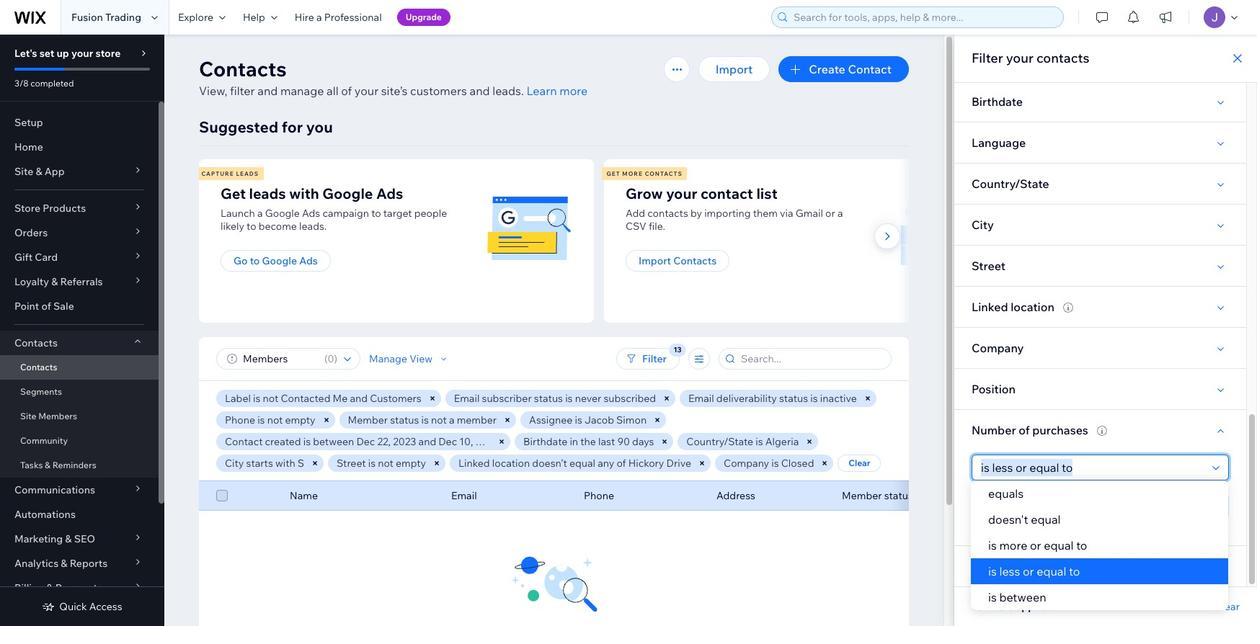 Task type: locate. For each thing, give the bounding box(es) containing it.
1 vertical spatial country/state
[[687, 436, 754, 449]]

phone down any in the bottom of the page
[[584, 490, 614, 503]]

1 vertical spatial contacts
[[648, 207, 689, 220]]

filter
[[972, 50, 1004, 66], [643, 353, 667, 366]]

loyalty & referrals button
[[0, 270, 159, 294]]

1 horizontal spatial linked
[[972, 300, 1009, 314]]

fusion trading
[[71, 11, 141, 24]]

with right the leads
[[289, 185, 319, 203]]

0 horizontal spatial contacts
[[648, 207, 689, 220]]

google down the leads
[[265, 207, 300, 220]]

1 horizontal spatial filter
[[972, 50, 1004, 66]]

or right less
[[1023, 565, 1034, 579]]

email down 10,
[[451, 490, 477, 503]]

0 vertical spatial contacts
[[1037, 50, 1090, 66]]

list
[[197, 159, 1005, 323]]

contacts up the filter
[[199, 56, 287, 81]]

of inside the point of sale link
[[41, 300, 51, 313]]

birthdate in the last 90 days
[[524, 436, 654, 449]]

name
[[290, 490, 318, 503]]

0 horizontal spatial contact
[[225, 436, 263, 449]]

filter inside button
[[643, 353, 667, 366]]

2 vertical spatial ads
[[299, 255, 318, 268]]

0 vertical spatial more
[[560, 84, 588, 98]]

subscriber
[[482, 392, 532, 405]]

empty down member status is not a member
[[396, 457, 426, 470]]

leads. right become at left top
[[299, 220, 327, 233]]

1 vertical spatial phone
[[584, 490, 614, 503]]

1 horizontal spatial location
[[1011, 300, 1055, 314]]

& inside "popup button"
[[51, 275, 58, 288]]

company up position
[[972, 341, 1024, 356]]

empty down contacted
[[285, 414, 316, 427]]

dec left 10,
[[439, 436, 457, 449]]

not for street is not empty
[[378, 457, 394, 470]]

filter
[[230, 84, 255, 98]]

suggested
[[199, 118, 278, 136]]

0 horizontal spatial empty
[[285, 414, 316, 427]]

company down country/state is algeria
[[724, 457, 770, 470]]

import contacts button
[[626, 250, 730, 272]]

equal down is more or equal to
[[1037, 565, 1067, 579]]

google up campaign
[[323, 185, 373, 203]]

& inside dropdown button
[[36, 165, 42, 178]]

1 vertical spatial contact
[[225, 436, 263, 449]]

to right likely
[[247, 220, 256, 233]]

1 vertical spatial or
[[1030, 539, 1042, 553]]

0 horizontal spatial street
[[337, 457, 366, 470]]

home
[[14, 141, 43, 154]]

is left never at the bottom
[[565, 392, 573, 405]]

of left "sale"
[[41, 300, 51, 313]]

2 vertical spatial google
[[262, 255, 297, 268]]

0 horizontal spatial import
[[639, 255, 671, 268]]

site inside dropdown button
[[14, 165, 33, 178]]

gift card
[[14, 251, 58, 264]]

contacts inside 'grow your contact list add contacts by importing them via gmail or a csv file.'
[[648, 207, 689, 220]]

company is closed
[[724, 457, 814, 470]]

customers
[[370, 392, 422, 405]]

me
[[333, 392, 348, 405]]

grow your contact list add contacts by importing them via gmail or a csv file.
[[626, 185, 843, 233]]

1 horizontal spatial country/state
[[972, 177, 1050, 191]]

not for label is not contacted me and customers
[[263, 392, 279, 405]]

google inside go to google ads button
[[262, 255, 297, 268]]

dec left 22,
[[357, 436, 375, 449]]

segments link
[[0, 380, 159, 405]]

& inside dropdown button
[[65, 533, 72, 546]]

closed
[[782, 457, 814, 470]]

1 vertical spatial city
[[225, 457, 244, 470]]

1 vertical spatial clear
[[1215, 601, 1240, 614]]

0 vertical spatial city
[[972, 218, 994, 232]]

between down is less or equal to
[[1000, 591, 1047, 605]]

0 vertical spatial member
[[348, 414, 388, 427]]

0 vertical spatial company
[[972, 341, 1024, 356]]

or up the total amount spent
[[1030, 539, 1042, 553]]

likely
[[221, 220, 244, 233]]

leads. left learn
[[493, 84, 524, 98]]

birthdate up doesn't
[[524, 436, 568, 449]]

& right loyalty
[[51, 275, 58, 288]]

analytics & reports button
[[0, 552, 159, 576]]

contacts
[[1037, 50, 1090, 66], [648, 207, 689, 220]]

1 vertical spatial with
[[275, 457, 295, 470]]

1 horizontal spatial clear
[[1215, 601, 1240, 614]]

contacts down point of sale
[[14, 337, 58, 350]]

and right me
[[350, 392, 368, 405]]

address
[[717, 490, 756, 503]]

1 horizontal spatial contacts
[[1037, 50, 1090, 66]]

member
[[457, 414, 497, 427]]

& left seo
[[65, 533, 72, 546]]

between down me
[[313, 436, 354, 449]]

0 vertical spatial street
[[972, 259, 1006, 273]]

phone down the label
[[225, 414, 255, 427]]

is right the label
[[253, 392, 261, 405]]

0 vertical spatial with
[[289, 185, 319, 203]]

1 vertical spatial leads.
[[299, 220, 327, 233]]

with for s
[[275, 457, 295, 470]]

list
[[757, 185, 778, 203]]

&
[[36, 165, 42, 178], [51, 275, 58, 288], [45, 460, 50, 471], [65, 533, 72, 546], [61, 557, 67, 570], [46, 582, 53, 595]]

1 vertical spatial more
[[1000, 539, 1028, 553]]

0 horizontal spatial filter
[[643, 353, 667, 366]]

0 vertical spatial empty
[[285, 414, 316, 427]]

seo
[[74, 533, 95, 546]]

3/8 completed
[[14, 78, 74, 89]]

more up amount
[[1000, 539, 1028, 553]]

2 vertical spatial or
[[1023, 565, 1034, 579]]

equal for less
[[1037, 565, 1067, 579]]

90
[[618, 436, 630, 449]]

1 horizontal spatial dec
[[439, 436, 457, 449]]

1 horizontal spatial street
[[972, 259, 1006, 273]]

1 vertical spatial member
[[842, 490, 882, 503]]

& right tasks
[[45, 460, 50, 471]]

get
[[607, 170, 621, 177]]

& for loyalty
[[51, 275, 58, 288]]

None checkbox
[[216, 487, 228, 505]]

0 horizontal spatial country/state
[[687, 436, 754, 449]]

& for billing
[[46, 582, 53, 595]]

1 vertical spatial google
[[265, 207, 300, 220]]

(
[[324, 353, 328, 366]]

is up s
[[303, 436, 311, 449]]

set
[[39, 47, 54, 60]]

or inside the is less or equal to option
[[1023, 565, 1034, 579]]

learn
[[527, 84, 557, 98]]

1 vertical spatial location
[[492, 457, 530, 470]]

& right billing
[[46, 582, 53, 595]]

and down member status is not a member
[[419, 436, 436, 449]]

& inside 'dropdown button'
[[46, 582, 53, 595]]

is up the starts
[[258, 414, 265, 427]]

list containing get leads with google ads
[[197, 159, 1005, 323]]

leads
[[249, 185, 286, 203]]

1 2023 from the left
[[393, 436, 416, 449]]

1 horizontal spatial between
[[1000, 591, 1047, 605]]

equals
[[989, 487, 1024, 501]]

you
[[306, 118, 333, 136]]

country/state up drive
[[687, 436, 754, 449]]

site for site members
[[20, 411, 36, 422]]

site members link
[[0, 405, 159, 429]]

contacts button
[[0, 331, 159, 356]]

with
[[289, 185, 319, 203], [275, 457, 295, 470]]

& for analytics
[[61, 557, 67, 570]]

with inside get leads with google ads launch a google ads campaign to target people likely to become leads.
[[289, 185, 319, 203]]

site members
[[20, 411, 77, 422]]

1 horizontal spatial 2023
[[476, 436, 499, 449]]

not up created
[[267, 414, 283, 427]]

ads down get leads with google ads launch a google ads campaign to target people likely to become leads.
[[299, 255, 318, 268]]

segments
[[20, 387, 62, 397]]

0 horizontal spatial city
[[225, 457, 244, 470]]

with left s
[[275, 457, 295, 470]]

card
[[35, 251, 58, 264]]

manage view button
[[369, 353, 450, 366]]

1 horizontal spatial more
[[1000, 539, 1028, 553]]

google down become at left top
[[262, 255, 297, 268]]

country/state down language
[[972, 177, 1050, 191]]

contacts up the segments
[[20, 362, 57, 373]]

1 horizontal spatial company
[[972, 341, 1024, 356]]

0 vertical spatial between
[[313, 436, 354, 449]]

ads left campaign
[[302, 207, 320, 220]]

street down contact created is between dec 22, 2023 and dec 10, 2023
[[337, 457, 366, 470]]

0 horizontal spatial more
[[560, 84, 588, 98]]

0 horizontal spatial birthdate
[[524, 436, 568, 449]]

10,
[[460, 436, 473, 449]]

drive
[[667, 457, 692, 470]]

import inside list
[[639, 255, 671, 268]]

is left less
[[989, 565, 997, 579]]

billing
[[14, 582, 44, 595]]

1 horizontal spatial member
[[842, 490, 882, 503]]

go to google ads
[[234, 255, 318, 268]]

a down the leads
[[257, 207, 263, 220]]

go
[[234, 255, 248, 268]]

& inside popup button
[[61, 557, 67, 570]]

all
[[327, 84, 339, 98]]

import for import contacts
[[639, 255, 671, 268]]

1 horizontal spatial leads.
[[493, 84, 524, 98]]

members
[[38, 411, 77, 422]]

to right go
[[250, 255, 260, 268]]

is less or equal to option
[[971, 559, 1229, 585]]

1 vertical spatial import
[[639, 255, 671, 268]]

1 vertical spatial filter
[[643, 353, 667, 366]]

is left closed on the right of the page
[[772, 457, 779, 470]]

0 vertical spatial country/state
[[972, 177, 1050, 191]]

analytics
[[14, 557, 59, 570]]

2023 right 10,
[[476, 436, 499, 449]]

site down the segments
[[20, 411, 36, 422]]

1 vertical spatial empty
[[396, 457, 426, 470]]

is right 13
[[989, 591, 997, 605]]

a right gmail
[[838, 207, 843, 220]]

more right learn
[[560, 84, 588, 98]]

email
[[454, 392, 480, 405], [689, 392, 714, 405], [451, 490, 477, 503]]

city for city starts with s
[[225, 457, 244, 470]]

& for tasks
[[45, 460, 50, 471]]

file.
[[649, 220, 666, 233]]

of right all
[[341, 84, 352, 98]]

0 horizontal spatial leads.
[[299, 220, 327, 233]]

linked location doesn't equal any of hickory drive
[[459, 457, 692, 470]]

to left the target at the top
[[372, 207, 381, 220]]

0 vertical spatial leads.
[[493, 84, 524, 98]]

0 vertical spatial birthdate
[[972, 94, 1023, 109]]

1 horizontal spatial contact
[[848, 62, 892, 76]]

not up phone is not empty
[[263, 392, 279, 405]]

1 vertical spatial company
[[724, 457, 770, 470]]

street up linked location
[[972, 259, 1006, 273]]

0 vertical spatial location
[[1011, 300, 1055, 314]]

member for member status is not a member
[[348, 414, 388, 427]]

email left deliverability
[[689, 392, 714, 405]]

community link
[[0, 429, 159, 454]]

contacts down by
[[674, 255, 717, 268]]

birthdate up language
[[972, 94, 1023, 109]]

not down 22,
[[378, 457, 394, 470]]

amount
[[1001, 560, 1043, 574]]

is left jacob
[[575, 414, 583, 427]]

1 vertical spatial site
[[20, 411, 36, 422]]

equal for location
[[570, 457, 596, 470]]

2023 right 22,
[[393, 436, 416, 449]]

point of sale link
[[0, 294, 159, 319]]

not left member
[[431, 414, 447, 427]]

contacts inside dropdown button
[[14, 337, 58, 350]]

or right gmail
[[826, 207, 836, 220]]

1 horizontal spatial import
[[716, 62, 753, 76]]

customers
[[410, 84, 467, 98]]

email up member
[[454, 392, 480, 405]]

0 horizontal spatial company
[[724, 457, 770, 470]]

empty
[[285, 414, 316, 427], [396, 457, 426, 470]]

products
[[43, 202, 86, 215]]

0 horizontal spatial 2023
[[393, 436, 416, 449]]

equal down "the"
[[570, 457, 596, 470]]

contacted
[[281, 392, 331, 405]]

0 vertical spatial phone
[[225, 414, 255, 427]]

0 vertical spatial site
[[14, 165, 33, 178]]

contact up the starts
[[225, 436, 263, 449]]

reports
[[70, 557, 108, 570]]

list box containing equals
[[971, 481, 1229, 611]]

to down is more or equal to
[[1069, 565, 1081, 579]]

equal up spent
[[1044, 539, 1074, 553]]

status
[[534, 392, 563, 405], [780, 392, 809, 405], [390, 414, 419, 427], [885, 490, 914, 503]]

contact inside button
[[848, 62, 892, 76]]

0 vertical spatial filter
[[972, 50, 1004, 66]]

explore
[[178, 11, 213, 24]]

assignee is jacob simon
[[529, 414, 647, 427]]

app
[[45, 165, 65, 178]]

phone for phone
[[584, 490, 614, 503]]

0 vertical spatial or
[[826, 207, 836, 220]]

contact right create
[[848, 62, 892, 76]]

0 vertical spatial contact
[[848, 62, 892, 76]]

doesn't
[[989, 513, 1029, 527]]

site's
[[381, 84, 408, 98]]

1 vertical spatial clear button
[[1215, 601, 1240, 614]]

target
[[383, 207, 412, 220]]

doesn't equal
[[989, 513, 1061, 527]]

& left "app"
[[36, 165, 42, 178]]

1 horizontal spatial city
[[972, 218, 994, 232]]

equal up is more or equal to
[[1031, 513, 1061, 527]]

Search for tools, apps, help & more... field
[[790, 7, 1059, 27]]

them
[[753, 207, 778, 220]]

1 horizontal spatial birthdate
[[972, 94, 1023, 109]]

more
[[560, 84, 588, 98], [1000, 539, 1028, 553]]

grow
[[626, 185, 663, 203]]

site down home on the top
[[14, 165, 33, 178]]

1 horizontal spatial empty
[[396, 457, 426, 470]]

and
[[258, 84, 278, 98], [470, 84, 490, 98], [350, 392, 368, 405], [419, 436, 436, 449]]

0 horizontal spatial member
[[348, 414, 388, 427]]

ads inside go to google ads button
[[299, 255, 318, 268]]

1 vertical spatial street
[[337, 457, 366, 470]]

1 horizontal spatial phone
[[584, 490, 614, 503]]

by
[[691, 207, 702, 220]]

is inside option
[[989, 565, 997, 579]]

street for street
[[972, 259, 1006, 273]]

0 vertical spatial clear button
[[838, 455, 882, 472]]

or
[[826, 207, 836, 220], [1030, 539, 1042, 553], [1023, 565, 1034, 579]]

store
[[14, 202, 40, 215]]

store
[[95, 47, 121, 60]]

1 vertical spatial between
[[1000, 591, 1047, 605]]

a left member
[[449, 414, 455, 427]]

0 horizontal spatial location
[[492, 457, 530, 470]]

0 horizontal spatial between
[[313, 436, 354, 449]]

member
[[348, 414, 388, 427], [842, 490, 882, 503]]

ads up the target at the top
[[376, 185, 403, 203]]

1 vertical spatial linked
[[459, 457, 490, 470]]

linked
[[972, 300, 1009, 314], [459, 457, 490, 470]]

equal inside the is less or equal to option
[[1037, 565, 1067, 579]]

birthdate for birthdate in the last 90 days
[[524, 436, 568, 449]]

company for company
[[972, 341, 1024, 356]]

& left "reports" at the left of the page
[[61, 557, 67, 570]]

manage
[[369, 353, 407, 366]]

country/state is algeria
[[687, 436, 799, 449]]

0 horizontal spatial dec
[[357, 436, 375, 449]]

0 horizontal spatial clear
[[849, 458, 871, 469]]

0 vertical spatial import
[[716, 62, 753, 76]]

list box
[[971, 481, 1229, 611]]

0 horizontal spatial linked
[[459, 457, 490, 470]]

0 horizontal spatial phone
[[225, 414, 255, 427]]

0 vertical spatial linked
[[972, 300, 1009, 314]]

linked for linked location doesn't equal any of hickory drive
[[459, 457, 490, 470]]

1 vertical spatial birthdate
[[524, 436, 568, 449]]

is left algeria
[[756, 436, 763, 449]]

manage
[[280, 84, 324, 98]]



Task type: vqa. For each thing, say whether or not it's contained in the screenshot.
Store Products
yes



Task type: describe. For each thing, give the bounding box(es) containing it.
store products
[[14, 202, 86, 215]]

your inside 'grow your contact list add contacts by importing them via gmail or a csv file.'
[[666, 185, 698, 203]]

to up spent
[[1077, 539, 1088, 553]]

0 horizontal spatial clear button
[[838, 455, 882, 472]]

filter your contacts
[[972, 50, 1090, 66]]

capture
[[202, 170, 234, 177]]

0 vertical spatial clear
[[849, 458, 871, 469]]

not for phone is not empty
[[267, 414, 283, 427]]

country/state for country/state
[[972, 177, 1050, 191]]

store products button
[[0, 196, 159, 221]]

site & app button
[[0, 159, 159, 184]]

less
[[1000, 565, 1021, 579]]

assignee
[[529, 414, 573, 427]]

home link
[[0, 135, 159, 159]]

point of sale
[[14, 300, 74, 313]]

filter button
[[617, 348, 680, 370]]

tasks & reminders link
[[0, 454, 159, 478]]

help button
[[234, 0, 286, 35]]

is up total
[[989, 539, 997, 553]]

1 dec from the left
[[357, 436, 375, 449]]

deliverability
[[717, 392, 777, 405]]

setup
[[14, 116, 43, 129]]

or for is more or equal to
[[1030, 539, 1042, 553]]

is more or equal to
[[989, 539, 1088, 553]]

city for city
[[972, 218, 994, 232]]

simon
[[617, 414, 647, 427]]

of right any in the bottom of the page
[[617, 457, 626, 470]]

hire
[[295, 11, 314, 24]]

leads. inside "contacts view, filter and manage all of your site's customers and leads. learn more"
[[493, 84, 524, 98]]

)
[[334, 353, 337, 366]]

number of purchases
[[972, 423, 1089, 438]]

member for member status
[[842, 490, 882, 503]]

site for site & app
[[14, 165, 33, 178]]

sidebar element
[[0, 35, 164, 627]]

is down customers on the bottom left of page
[[422, 414, 429, 427]]

create contact
[[809, 62, 892, 76]]

Search... field
[[737, 349, 887, 369]]

site & app
[[14, 165, 65, 178]]

setup link
[[0, 110, 159, 135]]

a right the hire
[[317, 11, 322, 24]]

import contacts
[[639, 255, 717, 268]]

equal for more
[[1044, 539, 1074, 553]]

country/state for country/state is algeria
[[687, 436, 754, 449]]

1 vertical spatial ads
[[302, 207, 320, 220]]

a inside 'grow your contact list add contacts by importing them via gmail or a csv file.'
[[838, 207, 843, 220]]

more inside "contacts view, filter and manage all of your site's customers and leads. learn more"
[[560, 84, 588, 98]]

gift
[[14, 251, 33, 264]]

leads. inside get leads with google ads launch a google ads campaign to target people likely to become leads.
[[299, 220, 327, 233]]

total amount spent
[[972, 560, 1077, 574]]

contacts inside button
[[674, 255, 717, 268]]

label is not contacted me and customers
[[225, 392, 422, 405]]

total
[[972, 560, 999, 574]]

community
[[20, 436, 68, 446]]

position
[[972, 382, 1016, 397]]

automations
[[14, 508, 76, 521]]

reminders
[[52, 460, 96, 471]]

last
[[599, 436, 615, 449]]

to inside option
[[1069, 565, 1081, 579]]

member status
[[842, 490, 914, 503]]

email for email deliverability status is inactive
[[689, 392, 714, 405]]

location for linked location
[[1011, 300, 1055, 314]]

with for google
[[289, 185, 319, 203]]

create contact button
[[779, 56, 909, 82]]

email subscriber status is never subscribed
[[454, 392, 656, 405]]

your inside sidebar element
[[71, 47, 93, 60]]

contacts link
[[0, 356, 159, 380]]

gmail
[[796, 207, 823, 220]]

is down contact created is between dec 22, 2023 and dec 10, 2023
[[368, 457, 376, 470]]

any
[[598, 457, 615, 470]]

add
[[626, 207, 645, 220]]

get
[[221, 185, 246, 203]]

spent
[[1046, 560, 1077, 574]]

import button
[[699, 56, 770, 82]]

doesn't
[[532, 457, 567, 470]]

loyalty
[[14, 275, 49, 288]]

quick access button
[[42, 601, 122, 614]]

birthdate for birthdate
[[972, 94, 1023, 109]]

( 0 )
[[324, 353, 337, 366]]

or inside 'grow your contact list add contacts by importing them via gmail or a csv file.'
[[826, 207, 836, 220]]

of inside "contacts view, filter and manage all of your site's customers and leads. learn more"
[[341, 84, 352, 98]]

2 dec from the left
[[439, 436, 457, 449]]

street is not empty
[[337, 457, 426, 470]]

location for linked location doesn't equal any of hickory drive
[[492, 457, 530, 470]]

a inside get leads with google ads launch a google ads campaign to target people likely to become leads.
[[257, 207, 263, 220]]

gift card button
[[0, 245, 159, 270]]

upgrade
[[406, 12, 442, 22]]

help
[[243, 11, 265, 24]]

is less or equal to
[[989, 565, 1081, 579]]

for
[[282, 118, 303, 136]]

Select an option field
[[977, 456, 1209, 480]]

2 2023 from the left
[[476, 436, 499, 449]]

learn more button
[[527, 82, 588, 100]]

0 vertical spatial google
[[323, 185, 373, 203]]

to inside button
[[250, 255, 260, 268]]

starts
[[246, 457, 273, 470]]

get more contacts
[[607, 170, 683, 177]]

days
[[632, 436, 654, 449]]

linked for linked location
[[972, 300, 1009, 314]]

and right the filter
[[258, 84, 278, 98]]

& for site
[[36, 165, 42, 178]]

is left inactive at the right bottom of page
[[811, 392, 818, 405]]

never
[[575, 392, 602, 405]]

filter for filter your contacts
[[972, 50, 1004, 66]]

language
[[972, 136, 1026, 150]]

view
[[410, 353, 433, 366]]

campaign
[[323, 207, 369, 220]]

view,
[[199, 84, 227, 98]]

billing & payments
[[14, 582, 102, 595]]

hire a professional link
[[286, 0, 391, 35]]

of right number
[[1019, 423, 1030, 438]]

your inside "contacts view, filter and manage all of your site's customers and leads. learn more"
[[355, 84, 379, 98]]

street for street is not empty
[[337, 457, 366, 470]]

empty for phone is not empty
[[285, 414, 316, 427]]

point
[[14, 300, 39, 313]]

get leads with google ads launch a google ads campaign to target people likely to become leads.
[[221, 185, 447, 233]]

phone for phone is not empty
[[225, 414, 255, 427]]

number
[[972, 423, 1017, 438]]

s
[[298, 457, 304, 470]]

Enter a value number field
[[977, 495, 1224, 519]]

phone is not empty
[[225, 414, 316, 427]]

label
[[225, 392, 251, 405]]

Unsaved view field
[[239, 349, 320, 369]]

marketing
[[14, 533, 63, 546]]

import for import
[[716, 62, 753, 76]]

1 horizontal spatial clear button
[[1215, 601, 1240, 614]]

email for email subscriber status is never subscribed
[[454, 392, 480, 405]]

contacts view, filter and manage all of your site's customers and leads. learn more
[[199, 56, 588, 98]]

or for is less or equal to
[[1023, 565, 1034, 579]]

contact
[[701, 185, 753, 203]]

filter for filter
[[643, 353, 667, 366]]

0 vertical spatial ads
[[376, 185, 403, 203]]

applied
[[1016, 601, 1053, 614]]

contacts inside "contacts view, filter and manage all of your site's customers and leads. learn more"
[[199, 56, 287, 81]]

company for company is closed
[[724, 457, 770, 470]]

referrals
[[60, 275, 103, 288]]

& for marketing
[[65, 533, 72, 546]]

quick access
[[59, 601, 122, 614]]

fusion
[[71, 11, 103, 24]]

contact created is between dec 22, 2023 and dec 10, 2023
[[225, 436, 499, 449]]

empty for street is not empty
[[396, 457, 426, 470]]

and right the customers
[[470, 84, 490, 98]]



